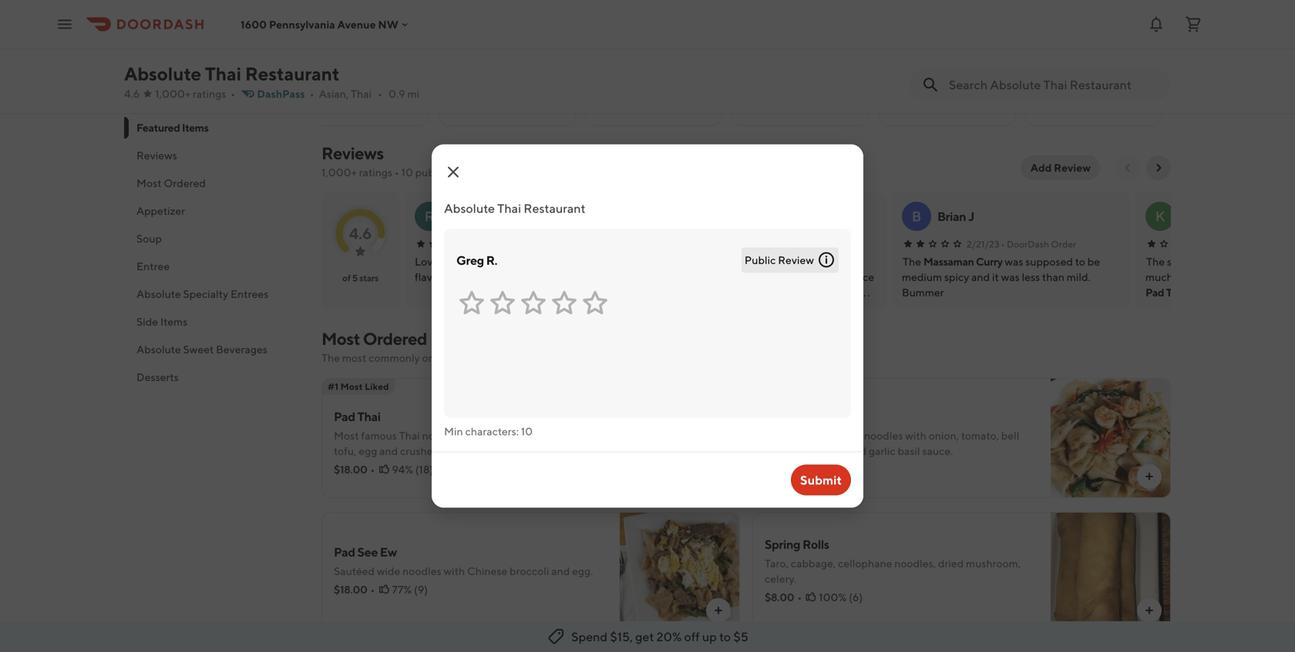 Task type: locate. For each thing, give the bounding box(es) containing it.
ratings up the featured items
[[193, 88, 226, 100]]

ordered for most ordered
[[164, 177, 206, 190]]

$18.00 down see at the left bottom of the page
[[334, 584, 367, 597]]

min
[[444, 426, 463, 438]]

and up asian, at the top left of page
[[340, 69, 360, 84]]

2 vertical spatial pad
[[334, 545, 355, 560]]

spring
[[765, 538, 800, 552]]

4.6 up of 5 stars
[[349, 225, 372, 243]]

massaman curry
[[924, 256, 1003, 268]]

sautéed inside drunken noodle spicy. sautéed wide noodles with onion, tomato, bell pepper with chili and garlic basil sauce.
[[795, 430, 836, 443]]

review for public review
[[778, 254, 814, 267]]

noodles, inside pad thai most famous thai noodle dish! stir-fried noodles, chive, tofu, egg and crushed peanuts.
[[531, 430, 573, 443]]

2 horizontal spatial $8.00
[[885, 88, 916, 100]]

pad see ew sautéed wide noodles with chinese broccoli and egg.
[[334, 545, 593, 578]]

and down famous on the left of the page
[[379, 445, 398, 458]]

1 order from the left
[[809, 239, 835, 250]]

1 vertical spatial ordered
[[363, 329, 427, 349]]

with left chinese
[[444, 565, 465, 578]]

0 vertical spatial noodles
[[864, 430, 903, 443]]

0 vertical spatial 4.6
[[124, 88, 140, 100]]

ratings down reviews link
[[359, 166, 393, 179]]

1 horizontal spatial sautéed
[[795, 430, 836, 443]]

0 vertical spatial soup
[[959, 69, 987, 84]]

1 vertical spatial 1,000+
[[321, 166, 357, 179]]

$18.00 for spicy.
[[765, 464, 798, 476]]

keaw-wan roti $24.00
[[1032, 69, 1117, 100]]

$18.00 • for spicy.
[[765, 464, 806, 476]]

0 horizontal spatial noodles
[[403, 565, 441, 578]]

ratings
[[193, 88, 226, 100], [359, 166, 393, 179]]

soup up entree
[[136, 232, 162, 245]]

1,000+ down reviews link
[[321, 166, 357, 179]]

10 right stir-
[[521, 426, 533, 438]]

$8.00 for tom
[[885, 88, 916, 100]]

absolute specialty entrees button
[[124, 281, 303, 308]]

2 vertical spatial with
[[444, 565, 465, 578]]

add
[[1031, 162, 1052, 174]]

spend
[[571, 630, 608, 645]]

0 horizontal spatial noodles,
[[531, 430, 573, 443]]

0 horizontal spatial doordash
[[765, 239, 807, 250]]

0 horizontal spatial soup
[[136, 232, 162, 245]]

and left egg.
[[551, 565, 570, 578]]

(13)
[[845, 464, 863, 476]]

side
[[136, 316, 158, 328]]

stir-
[[485, 430, 506, 443]]

of 5 stars
[[342, 273, 379, 284]]

• left 100%
[[797, 592, 802, 604]]

reviews down "featured"
[[136, 149, 177, 162]]

and right items
[[492, 352, 511, 365]]

most inside button
[[136, 177, 162, 190]]

$8.00 inside tom yum gai soup $8.00
[[885, 88, 916, 100]]

pad left see at the left bottom of the page
[[334, 545, 355, 560]]

$18.00 down tofu,
[[334, 464, 367, 476]]

$18.00 • down tofu,
[[334, 464, 375, 476]]

pad thai image
[[620, 379, 740, 499]]

order up the public review
[[809, 239, 835, 250]]

1 vertical spatial items
[[160, 316, 188, 328]]

avenue
[[337, 18, 376, 31]]

wide inside pad see ew sautéed wide noodles with chinese broccoli and egg.
[[377, 565, 400, 578]]

keaw-
[[1032, 69, 1066, 84]]

94%
[[392, 464, 413, 476]]

restaurant right q
[[524, 201, 586, 216]]

reviews
[[321, 143, 384, 163], [136, 149, 177, 162]]

$8.00 down tom
[[885, 88, 916, 100]]

absolute down reviews
[[444, 201, 495, 216]]

absolute up desserts
[[136, 343, 181, 356]]

1 vertical spatial soup
[[136, 232, 162, 245]]

0 horizontal spatial 10
[[401, 166, 413, 179]]

2/21/23
[[967, 239, 1000, 250]]

1,000+ up the featured items
[[155, 88, 191, 100]]

$5
[[733, 630, 748, 645]]

with left the chili
[[802, 445, 824, 458]]

0 vertical spatial ordered
[[164, 177, 206, 190]]

get
[[635, 630, 654, 645]]

most right #1 on the bottom
[[340, 382, 363, 392]]

0 vertical spatial 10
[[401, 166, 413, 179]]

10 left public on the top of page
[[401, 166, 413, 179]]

$15,
[[610, 630, 633, 645]]

reviews
[[448, 166, 485, 179]]

$18.00 •
[[334, 464, 375, 476], [765, 464, 806, 476], [334, 584, 375, 597]]

1 horizontal spatial wide
[[839, 430, 862, 443]]

1,000+ inside reviews 1,000+ ratings • 10 public reviews
[[321, 166, 357, 179]]

tomato,
[[961, 430, 999, 443]]

76%
[[823, 464, 843, 476]]

0 vertical spatial absolute thai restaurant
[[124, 63, 340, 85]]

review down 10/4/23 • doordash order
[[778, 254, 814, 267]]

reviews button
[[124, 142, 303, 170]]

most up tofu,
[[334, 430, 359, 443]]

0 horizontal spatial order
[[809, 239, 835, 250]]

1 vertical spatial absolute thai restaurant
[[444, 201, 586, 216]]

previous image
[[1122, 162, 1134, 174]]

•
[[231, 88, 235, 100], [310, 88, 314, 100], [378, 88, 382, 100], [395, 166, 399, 179], [759, 239, 763, 250], [1001, 239, 1005, 250], [370, 464, 375, 476], [801, 464, 806, 476], [370, 584, 375, 597], [797, 592, 802, 604]]

$8.00 for mango
[[299, 88, 330, 100]]

most up the at the bottom of the page
[[321, 329, 360, 349]]

• left public on the top of page
[[395, 166, 399, 179]]

and inside pad see ew sautéed wide noodles with chinese broccoli and egg.
[[551, 565, 570, 578]]

1 vertical spatial noodles
[[403, 565, 441, 578]]

1 vertical spatial sautéed
[[334, 565, 375, 578]]

0 horizontal spatial 1,000+
[[155, 88, 191, 100]]

1 horizontal spatial restaurant
[[524, 201, 586, 216]]

1 horizontal spatial ordered
[[363, 329, 427, 349]]

$8.00 down mango
[[299, 88, 330, 100]]

1 horizontal spatial with
[[802, 445, 824, 458]]

0 vertical spatial with
[[905, 430, 927, 443]]

1 horizontal spatial ratings
[[359, 166, 393, 179]]

with for pad see ew
[[444, 565, 465, 578]]

with
[[905, 430, 927, 443], [802, 445, 824, 458], [444, 565, 465, 578]]

#1 most liked
[[328, 382, 389, 392]]

1 vertical spatial noodles,
[[895, 558, 936, 571]]

pad inside button
[[1146, 286, 1164, 299]]

• left 0.9
[[378, 88, 382, 100]]

ratings inside reviews 1,000+ ratings • 10 public reviews
[[359, 166, 393, 179]]

1 horizontal spatial 1,000+
[[321, 166, 357, 179]]

spicy.
[[765, 430, 793, 443]]

of
[[342, 273, 351, 284]]

review right add
[[1054, 162, 1091, 174]]

and up (13)
[[848, 445, 867, 458]]

and inside drunken noodle spicy. sautéed wide noodles with onion, tomato, bell pepper with chili and garlic basil sauce.
[[848, 445, 867, 458]]

order
[[809, 239, 835, 250], [1051, 239, 1076, 250]]

1 vertical spatial add item to cart image
[[712, 605, 725, 618]]

pad inside pad see ew sautéed wide noodles with chinese broccoli and egg.
[[334, 545, 355, 560]]

noodle
[[422, 430, 456, 443]]

1 vertical spatial review
[[778, 254, 814, 267]]

ordered up the appetizer on the left top of the page
[[164, 177, 206, 190]]

pad inside pad thai most famous thai noodle dish! stir-fried noodles, chive, tofu, egg and crushed peanuts.
[[334, 410, 355, 424]]

reviews down asian, thai • 0.9 mi
[[321, 143, 384, 163]]

restaurant up dashpass •
[[245, 63, 340, 85]]

add item to cart image
[[1143, 605, 1156, 618]]

sautéed inside pad see ew sautéed wide noodles with chinese broccoli and egg.
[[334, 565, 375, 578]]

review inside dialog
[[778, 254, 814, 267]]

drunken
[[765, 410, 812, 424]]

noodles, right fried
[[531, 430, 573, 443]]

2 doordash from the left
[[1007, 239, 1049, 250]]

• inside reviews 1,000+ ratings • 10 public reviews
[[395, 166, 399, 179]]

ordered up commonly
[[363, 329, 427, 349]]

4.6 up "featured"
[[124, 88, 140, 100]]

0 horizontal spatial ratings
[[193, 88, 226, 100]]

1 horizontal spatial add item to cart image
[[1143, 471, 1156, 483]]

4.6
[[124, 88, 140, 100], [349, 225, 372, 243]]

reviews inside button
[[136, 149, 177, 162]]

most up the appetizer on the left top of the page
[[136, 177, 162, 190]]

1 vertical spatial pad
[[334, 410, 355, 424]]

0 horizontal spatial ordered
[[164, 177, 206, 190]]

None text field
[[444, 332, 851, 418]]

and inside pad thai most famous thai noodle dish! stir-fried noodles, chive, tofu, egg and crushed peanuts.
[[379, 445, 398, 458]]

pad down k
[[1146, 286, 1164, 299]]

beverages
[[216, 343, 267, 356]]

sautéed up the chili
[[795, 430, 836, 443]]

next image
[[1153, 162, 1165, 174]]

0 vertical spatial add item to cart image
[[1143, 471, 1156, 483]]

0 items, open order cart image
[[1184, 15, 1203, 34]]

absolute
[[124, 63, 201, 85], [444, 201, 495, 216], [136, 288, 181, 301], [136, 343, 181, 356]]

0 horizontal spatial 4.6
[[124, 88, 140, 100]]

mi
[[407, 88, 419, 100]]

items inside button
[[160, 316, 188, 328]]

greg
[[456, 253, 484, 268]]

1 horizontal spatial soup
[[959, 69, 987, 84]]

none text field inside dialog
[[444, 332, 851, 418]]

0 vertical spatial pad
[[1146, 286, 1164, 299]]

r
[[425, 208, 434, 225]]

0 vertical spatial items
[[182, 121, 209, 134]]

$18.00 • down see at the left bottom of the page
[[334, 584, 375, 597]]

taro,
[[765, 558, 789, 571]]

massaman
[[924, 256, 974, 268]]

wide inside drunken noodle spicy. sautéed wide noodles with onion, tomato, bell pepper with chili and garlic basil sauce.
[[839, 430, 862, 443]]

0 vertical spatial restaurant
[[245, 63, 340, 85]]

review for add review
[[1054, 162, 1091, 174]]

spring rolls image
[[1051, 513, 1171, 633]]

1 horizontal spatial review
[[1054, 162, 1091, 174]]

dialog containing absolute thai restaurant
[[432, 145, 863, 508]]

0 vertical spatial sautéed
[[795, 430, 836, 443]]

pad down #1 on the bottom
[[334, 410, 355, 424]]

$24.00
[[1032, 88, 1069, 100]]

dialog
[[432, 145, 863, 508]]

absolute sweet beverages button
[[124, 336, 303, 364]]

1 horizontal spatial order
[[1051, 239, 1076, 250]]

desserts button
[[124, 364, 303, 392]]

1 vertical spatial 10
[[521, 426, 533, 438]]

ordered inside button
[[164, 177, 206, 190]]

1 vertical spatial restaurant
[[524, 201, 586, 216]]

wide up the chili
[[839, 430, 862, 443]]

2 horizontal spatial with
[[905, 430, 927, 443]]

1 vertical spatial wide
[[377, 565, 400, 578]]

appetizer
[[136, 205, 185, 217]]

with up 'basil'
[[905, 430, 927, 443]]

and
[[340, 69, 360, 84], [492, 352, 511, 365], [379, 445, 398, 458], [848, 445, 867, 458], [551, 565, 570, 578]]

0 horizontal spatial add item to cart image
[[712, 605, 725, 618]]

doordash right the 2/21/23
[[1007, 239, 1049, 250]]

1 horizontal spatial $8.00
[[765, 592, 794, 604]]

1 horizontal spatial noodles
[[864, 430, 903, 443]]

absolute thai restaurant up 1,000+ ratings •
[[124, 63, 340, 85]]

broccoli
[[510, 565, 549, 578]]

0 horizontal spatial sautéed
[[334, 565, 375, 578]]

20%
[[657, 630, 682, 645]]

10
[[401, 166, 413, 179], [521, 426, 533, 438]]

close image
[[444, 163, 463, 182]]

items
[[182, 121, 209, 134], [160, 316, 188, 328]]

with inside pad see ew sautéed wide noodles with chinese broccoli and egg.
[[444, 565, 465, 578]]

noodles inside drunken noodle spicy. sautéed wide noodles with onion, tomato, bell pepper with chili and garlic basil sauce.
[[864, 430, 903, 443]]

noodles inside pad see ew sautéed wide noodles with chinese broccoli and egg.
[[403, 565, 441, 578]]

0 vertical spatial 1,000+
[[155, 88, 191, 100]]

featured
[[136, 121, 180, 134]]

absolute thai restaurant up r.
[[444, 201, 586, 216]]

noodles, inside spring rolls taro, cabbage, cellophane noodles, dried mushroom, celery.
[[895, 558, 936, 571]]

most
[[136, 177, 162, 190], [321, 329, 360, 349], [340, 382, 363, 392], [334, 430, 359, 443]]

noodles, left dried
[[895, 558, 936, 571]]

$8.00 inside mango and sticky rice $8.00
[[299, 88, 330, 100]]

1 horizontal spatial 4.6
[[349, 225, 372, 243]]

absolute sweet beverages
[[136, 343, 267, 356]]

this
[[571, 352, 589, 365]]

from
[[546, 352, 569, 365]]

0 horizontal spatial reviews
[[136, 149, 177, 162]]

mango
[[299, 69, 337, 84]]

#1
[[328, 382, 339, 392]]

thai
[[205, 63, 241, 85], [351, 88, 372, 100], [497, 201, 521, 216], [1166, 286, 1187, 299], [357, 410, 381, 424], [399, 430, 420, 443]]

10 inside reviews 1,000+ ratings • 10 public reviews
[[401, 166, 413, 179]]

0 horizontal spatial wide
[[377, 565, 400, 578]]

noodles up the garlic
[[864, 430, 903, 443]]

1 horizontal spatial noodles,
[[895, 558, 936, 571]]

items up reviews button
[[182, 121, 209, 134]]

0 horizontal spatial $8.00
[[299, 88, 330, 100]]

1 horizontal spatial reviews
[[321, 143, 384, 163]]

sautéed down see at the left bottom of the page
[[334, 565, 375, 578]]

1 horizontal spatial absolute thai restaurant
[[444, 201, 586, 216]]

1 horizontal spatial doordash
[[1007, 239, 1049, 250]]

wide down ew
[[377, 565, 400, 578]]

$8.00 down 'celery.'
[[765, 592, 794, 604]]

review inside button
[[1054, 162, 1091, 174]]

• down egg
[[370, 464, 375, 476]]

cellophane
[[838, 558, 892, 571]]

doordash
[[765, 239, 807, 250], [1007, 239, 1049, 250]]

add item to cart image
[[1143, 471, 1156, 483], [712, 605, 725, 618]]

sautéed for noodle
[[795, 430, 836, 443]]

$18.00 • down pepper
[[765, 464, 806, 476]]

sautéed
[[795, 430, 836, 443], [334, 565, 375, 578]]

0 vertical spatial review
[[1054, 162, 1091, 174]]

most inside the 'most ordered the most commonly ordered items and dishes from this store'
[[321, 329, 360, 349]]

1 vertical spatial ratings
[[359, 166, 393, 179]]

ordered for most ordered the most commonly ordered items and dishes from this store
[[363, 329, 427, 349]]

pad thai most famous thai noodle dish! stir-fried noodles, chive, tofu, egg and crushed peanuts.
[[334, 410, 604, 458]]

liked
[[365, 382, 389, 392]]

notification bell image
[[1147, 15, 1166, 34]]

• left 77%
[[370, 584, 375, 597]]

sweet
[[183, 343, 214, 356]]

0 horizontal spatial absolute thai restaurant
[[124, 63, 340, 85]]

0 vertical spatial wide
[[839, 430, 862, 443]]

0 horizontal spatial with
[[444, 565, 465, 578]]

0 vertical spatial ratings
[[193, 88, 226, 100]]

noodles up (9) at the left bottom of the page
[[403, 565, 441, 578]]

ordered inside the 'most ordered the most commonly ordered items and dishes from this store'
[[363, 329, 427, 349]]

entrees
[[231, 288, 269, 301]]

1 vertical spatial 4.6
[[349, 225, 372, 243]]

$18.00 down pepper
[[765, 464, 798, 476]]

doordash up the public review
[[765, 239, 807, 250]]

order down add review button
[[1051, 239, 1076, 250]]

min characters: 10
[[444, 426, 533, 438]]

thai inside pad thai button
[[1166, 286, 1187, 299]]

0 vertical spatial noodles,
[[531, 430, 573, 443]]

noodles for drunken noodle
[[864, 430, 903, 443]]

items right side
[[160, 316, 188, 328]]

0 horizontal spatial review
[[778, 254, 814, 267]]

$18.00 for ew
[[334, 584, 367, 597]]

soup
[[959, 69, 987, 84], [136, 232, 162, 245]]

77% (9)
[[392, 584, 428, 597]]

soup right gai
[[959, 69, 987, 84]]

tom kha gai soup image
[[586, 0, 722, 63]]

reviews inside reviews 1,000+ ratings • 10 public reviews
[[321, 143, 384, 163]]



Task type: describe. For each thing, give the bounding box(es) containing it.
items
[[463, 352, 490, 365]]

soup button
[[124, 225, 303, 253]]

drunken noodle spicy. sautéed wide noodles with onion, tomato, bell pepper with chili and garlic basil sauce.
[[765, 410, 1020, 458]]

reviews link
[[321, 143, 384, 163]]

tom yum gai soup $8.00
[[885, 69, 987, 100]]

reviews for reviews 1,000+ ratings • 10 public reviews
[[321, 143, 384, 163]]

• left dashpass
[[231, 88, 235, 100]]

cabbage,
[[791, 558, 836, 571]]

tom kha goong soup image
[[732, 0, 869, 63]]

• left 76%
[[801, 464, 806, 476]]

add review button
[[1021, 156, 1100, 180]]

• right the 2/21/23
[[1001, 239, 1005, 250]]

restaurant inside dialog
[[524, 201, 586, 216]]

absolute up side items
[[136, 288, 181, 301]]

dashpass
[[257, 88, 305, 100]]

0 horizontal spatial restaurant
[[245, 63, 340, 85]]

$8.00 •
[[765, 592, 802, 604]]

asian,
[[319, 88, 349, 100]]

1,000+ ratings •
[[155, 88, 235, 100]]

gai
[[938, 69, 957, 84]]

absolute up 1,000+ ratings •
[[124, 63, 201, 85]]

and inside the 'most ordered the most commonly ordered items and dishes from this store'
[[492, 352, 511, 365]]

1 vertical spatial with
[[802, 445, 824, 458]]

dried
[[938, 558, 964, 571]]

famous
[[361, 430, 397, 443]]

ramon q
[[450, 209, 502, 224]]

tom yum gai soup image
[[879, 0, 1015, 63]]

10/4/23
[[723, 239, 758, 250]]

dishes
[[513, 352, 544, 365]]

nw
[[378, 18, 398, 31]]

items for featured items
[[182, 121, 209, 134]]

wide for pad see ew
[[377, 565, 400, 578]]

pad for most
[[334, 410, 355, 424]]

keaw-wan roti image
[[1025, 0, 1162, 63]]

featured items
[[136, 121, 209, 134]]

store
[[591, 352, 616, 365]]

soup inside button
[[136, 232, 162, 245]]

to
[[719, 630, 731, 645]]

absolute inside dialog
[[444, 201, 495, 216]]

pad for ew
[[334, 545, 355, 560]]

sautéed for see
[[334, 565, 375, 578]]

bell
[[1001, 430, 1020, 443]]

stars
[[359, 273, 379, 284]]

tom
[[885, 69, 909, 84]]

5
[[352, 273, 358, 284]]

b
[[912, 208, 921, 225]]

• doordash order
[[1001, 239, 1076, 250]]

rice
[[398, 69, 422, 84]]

see
[[357, 545, 378, 560]]

dish!
[[459, 430, 482, 443]]

ew
[[380, 545, 397, 560]]

1600
[[241, 18, 267, 31]]

public
[[745, 254, 776, 267]]

pennsylvania
[[269, 18, 335, 31]]

94% (18)
[[392, 464, 433, 476]]

items for side items
[[160, 316, 188, 328]]

yum
[[911, 69, 935, 84]]

up
[[702, 630, 717, 645]]

absolute thai restaurant inside dialog
[[444, 201, 586, 216]]

add item to cart image for drunken noodle
[[1143, 471, 1156, 483]]

soup inside tom yum gai soup $8.00
[[959, 69, 987, 84]]

celery.
[[765, 573, 796, 586]]

(6)
[[849, 592, 863, 604]]

chinese
[[467, 565, 507, 578]]

sauce.
[[922, 445, 953, 458]]

drunken noodle image
[[1051, 379, 1171, 499]]

brian
[[937, 209, 966, 224]]

add item to cart image for pad see ew
[[712, 605, 725, 618]]

reviews for reviews
[[136, 149, 177, 162]]

77%
[[392, 584, 412, 597]]

wide for drunken noodle
[[839, 430, 862, 443]]

public review
[[745, 254, 814, 267]]

ramon
[[450, 209, 489, 224]]

basil
[[898, 445, 920, 458]]

wan
[[1066, 69, 1092, 84]]

off
[[684, 630, 700, 645]]

satay image
[[439, 0, 576, 63]]

r.
[[486, 253, 497, 268]]

noodles for pad see ew
[[403, 565, 441, 578]]

2 order from the left
[[1051, 239, 1076, 250]]

side items button
[[124, 308, 303, 336]]

curry
[[976, 256, 1003, 268]]

mango and sticky rice image
[[293, 0, 429, 63]]

(18)
[[415, 464, 433, 476]]

spend $15, get 20% off up to $5
[[571, 630, 748, 645]]

tofu,
[[334, 445, 357, 458]]

absolute specialty entrees
[[136, 288, 269, 301]]

sticky
[[362, 69, 396, 84]]

submit button
[[791, 465, 851, 496]]

1 horizontal spatial 10
[[521, 426, 533, 438]]

submit
[[800, 473, 842, 488]]

Item Search search field
[[949, 76, 1159, 93]]

greg r.
[[456, 253, 497, 268]]

chive,
[[575, 430, 604, 443]]

specialty
[[183, 288, 228, 301]]

$18.00 • for ew
[[334, 584, 375, 597]]

• up public
[[759, 239, 763, 250]]

most ordered button
[[124, 170, 303, 197]]

(9)
[[414, 584, 428, 597]]

most ordered
[[136, 177, 206, 190]]

j
[[968, 209, 974, 224]]

• down mango
[[310, 88, 314, 100]]

76% (13)
[[823, 464, 863, 476]]

0.9
[[389, 88, 405, 100]]

most ordered the most commonly ordered items and dishes from this store
[[321, 329, 616, 365]]

100%
[[819, 592, 847, 604]]

chili
[[826, 445, 846, 458]]

the
[[321, 352, 340, 365]]

pad see ew image
[[620, 513, 740, 633]]

crushed
[[400, 445, 439, 458]]

pepper
[[765, 445, 800, 458]]

open menu image
[[56, 15, 74, 34]]

with for drunken noodle
[[905, 430, 927, 443]]

most
[[342, 352, 367, 365]]

massaman curry button
[[924, 254, 1003, 270]]

1600 pennsylvania avenue nw
[[241, 18, 398, 31]]

and inside mango and sticky rice $8.00
[[340, 69, 360, 84]]

most inside pad thai most famous thai noodle dish! stir-fried noodles, chive, tofu, egg and crushed peanuts.
[[334, 430, 359, 443]]

1 doordash from the left
[[765, 239, 807, 250]]

mushroom,
[[966, 558, 1021, 571]]

characters:
[[465, 426, 519, 438]]

10/4/23 • doordash order
[[723, 239, 835, 250]]

pad thai
[[1146, 286, 1187, 299]]



Task type: vqa. For each thing, say whether or not it's contained in the screenshot.
'Health' image in the top of the page
no



